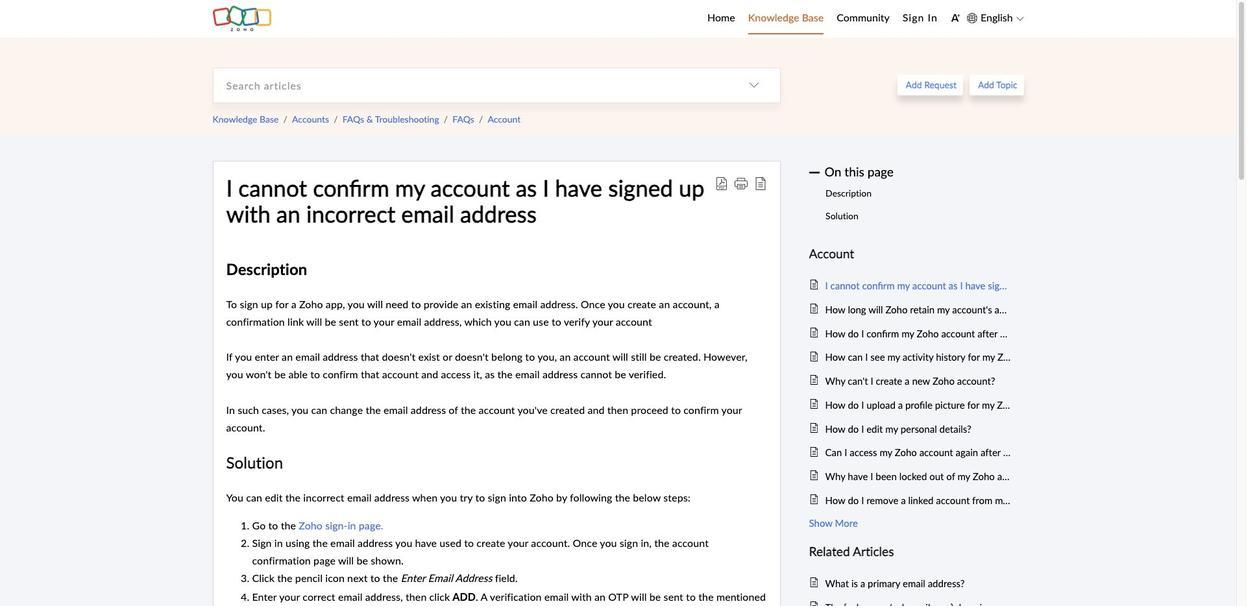 Task type: locate. For each thing, give the bounding box(es) containing it.
reader view image
[[754, 177, 767, 190]]

1 heading from the top
[[809, 244, 1011, 264]]

download as pdf image
[[715, 177, 728, 190]]

choose languages element
[[967, 10, 1024, 26]]

0 vertical spatial heading
[[809, 244, 1011, 264]]

2 heading from the top
[[809, 542, 1011, 562]]

1 vertical spatial heading
[[809, 542, 1011, 562]]

user preference element
[[951, 9, 960, 29]]

heading
[[809, 244, 1011, 264], [809, 542, 1011, 562]]



Task type: describe. For each thing, give the bounding box(es) containing it.
choose category image
[[749, 80, 759, 90]]

choose category element
[[728, 68, 780, 102]]

Search articles field
[[213, 68, 728, 102]]

user preference image
[[951, 13, 960, 23]]



Task type: vqa. For each thing, say whether or not it's contained in the screenshot.
Facebook image at the bottom right of the page
no



